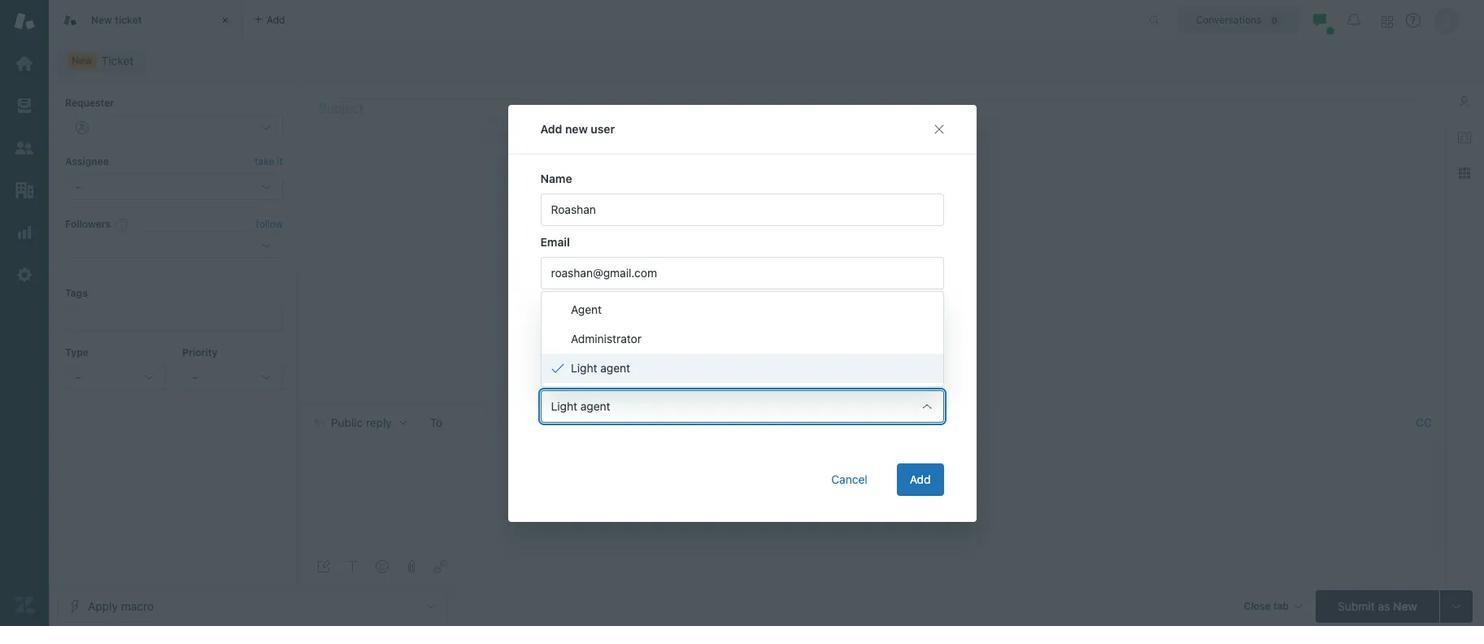 Task type: locate. For each thing, give the bounding box(es) containing it.
user down "agent"
[[583, 321, 606, 335]]

ticket
[[115, 14, 142, 26]]

new right as
[[1393, 599, 1417, 613]]

add inside button
[[910, 472, 931, 486]]

role
[[540, 368, 564, 382]]

1 horizontal spatial - button
[[182, 364, 283, 390]]

agent option
[[541, 295, 943, 324]]

user
[[591, 122, 615, 135], [583, 321, 606, 335]]

add right cancel
[[910, 472, 931, 486]]

add link (cmd k) image
[[434, 560, 447, 573]]

cc
[[1416, 416, 1432, 429]]

0 horizontal spatial -
[[76, 370, 81, 384]]

agent down member
[[600, 361, 630, 374]]

add attachment image
[[405, 560, 418, 573]]

- for type
[[76, 370, 81, 384]]

2 vertical spatial new
[[1393, 599, 1417, 613]]

1 vertical spatial user
[[583, 321, 606, 335]]

- button for priority
[[182, 364, 283, 390]]

0 vertical spatial new
[[91, 14, 112, 26]]

light down role
[[551, 399, 577, 413]]

zendesk products image
[[1382, 16, 1393, 27]]

0 vertical spatial agent
[[600, 361, 630, 374]]

add left new
[[540, 122, 562, 135]]

- button
[[65, 364, 166, 390], [182, 364, 283, 390]]

1 vertical spatial light
[[551, 399, 577, 413]]

light agent down staff member
[[570, 361, 630, 374]]

None field
[[453, 415, 1409, 431]]

0 vertical spatial light agent
[[570, 361, 630, 374]]

0 vertical spatial light
[[570, 361, 597, 374]]

1 - from the left
[[76, 370, 81, 384]]

get started image
[[14, 53, 35, 74]]

add new user
[[540, 122, 615, 135]]

- down type
[[76, 370, 81, 384]]

0 vertical spatial add
[[540, 122, 562, 135]]

-
[[76, 370, 81, 384], [193, 370, 198, 384]]

new down new ticket
[[72, 54, 93, 67]]

close image
[[217, 12, 233, 28]]

add new user dialog
[[508, 104, 976, 522]]

submit
[[1338, 599, 1375, 613]]

Email field
[[540, 257, 944, 289]]

- down priority
[[193, 370, 198, 384]]

type
[[569, 298, 594, 312]]

1 vertical spatial agent
[[580, 399, 610, 413]]

1 vertical spatial light agent
[[551, 399, 610, 413]]

follow button
[[256, 217, 283, 232]]

add for add
[[910, 472, 931, 486]]

new inside secondary element
[[72, 54, 93, 67]]

user right new
[[591, 122, 615, 135]]

0 horizontal spatial - button
[[65, 364, 166, 390]]

email
[[540, 235, 570, 248]]

- button down type
[[65, 364, 166, 390]]

1 - button from the left
[[65, 364, 166, 390]]

new link
[[57, 50, 144, 72]]

type
[[65, 346, 89, 358]]

light
[[570, 361, 597, 374], [551, 399, 577, 413]]

0 horizontal spatial add
[[540, 122, 562, 135]]

2 - from the left
[[193, 370, 198, 384]]

agent inside "popup button"
[[580, 399, 610, 413]]

new inside tab
[[91, 14, 112, 26]]

knowledge image
[[1458, 131, 1471, 144]]

- button for type
[[65, 364, 166, 390]]

1 horizontal spatial add
[[910, 472, 931, 486]]

close modal image
[[932, 122, 945, 135]]

1 vertical spatial new
[[72, 54, 93, 67]]

light down staff
[[570, 361, 597, 374]]

zendesk image
[[14, 594, 35, 616]]

new
[[91, 14, 112, 26], [72, 54, 93, 67], [1393, 599, 1417, 613]]

light agent inside option
[[570, 361, 630, 374]]

1 horizontal spatial -
[[193, 370, 198, 384]]

new left ticket
[[91, 14, 112, 26]]

agent
[[600, 361, 630, 374], [580, 399, 610, 413]]

light agent down role
[[551, 399, 610, 413]]

1 vertical spatial add
[[910, 472, 931, 486]]

agent down staff member
[[580, 399, 610, 413]]

add
[[540, 122, 562, 135], [910, 472, 931, 486]]

cc button
[[1416, 416, 1432, 430]]

staff
[[560, 344, 585, 357]]

light agent option
[[541, 353, 943, 383]]

- button down priority
[[182, 364, 283, 390]]

new ticket
[[91, 14, 142, 26]]

2 - button from the left
[[182, 364, 283, 390]]

organizations image
[[14, 180, 35, 201]]

new ticket tab
[[49, 0, 244, 41]]

light agent
[[570, 361, 630, 374], [551, 399, 610, 413]]

light agent inside "popup button"
[[551, 399, 610, 413]]



Task type: vqa. For each thing, say whether or not it's contained in the screenshot.
'New Ticket' related to 1st New ticket tab from the right
no



Task type: describe. For each thing, give the bounding box(es) containing it.
light agent button
[[540, 390, 944, 422]]

main element
[[0, 0, 49, 626]]

user
[[540, 298, 566, 312]]

apps image
[[1458, 167, 1471, 180]]

tags
[[65, 287, 88, 299]]

role list box
[[540, 291, 944, 387]]

user type
[[540, 298, 594, 312]]

new for new
[[72, 54, 93, 67]]

insert emojis image
[[376, 560, 389, 573]]

member
[[588, 344, 632, 357]]

Subject field
[[316, 98, 1429, 118]]

format text image
[[346, 560, 359, 573]]

agent inside option
[[600, 361, 630, 374]]

agent
[[570, 302, 601, 316]]

administrator option
[[541, 324, 943, 353]]

- for priority
[[193, 370, 198, 384]]

views image
[[14, 95, 35, 116]]

take it
[[255, 156, 283, 168]]

customers image
[[14, 137, 35, 159]]

Name field
[[540, 193, 944, 226]]

draft mode image
[[317, 560, 330, 573]]

end
[[560, 321, 580, 335]]

follow
[[256, 218, 283, 230]]

staff member
[[560, 344, 632, 357]]

as
[[1378, 599, 1390, 613]]

add button
[[897, 463, 944, 496]]

take
[[255, 156, 274, 168]]

administrator
[[570, 331, 641, 345]]

add for add new user
[[540, 122, 562, 135]]

reporting image
[[14, 222, 35, 243]]

to
[[430, 416, 443, 429]]

it
[[277, 156, 283, 168]]

conversations
[[1196, 13, 1262, 26]]

new for new ticket
[[91, 14, 112, 26]]

new
[[565, 122, 588, 135]]

light inside light agent "popup button"
[[551, 399, 577, 413]]

get help image
[[1406, 13, 1421, 28]]

priority
[[182, 346, 217, 358]]

admin image
[[14, 264, 35, 285]]

zendesk support image
[[14, 11, 35, 32]]

submit as new
[[1338, 599, 1417, 613]]

take it button
[[255, 154, 283, 171]]

name
[[540, 171, 572, 185]]

light inside "light agent" option
[[570, 361, 597, 374]]

assignee
[[65, 156, 109, 168]]

conversations button
[[1178, 7, 1299, 33]]

end user
[[560, 321, 606, 335]]

Public reply composer text field
[[307, 440, 1426, 474]]

0 vertical spatial user
[[591, 122, 615, 135]]

secondary element
[[49, 45, 1484, 77]]

customer context image
[[1458, 95, 1471, 108]]

cancel
[[831, 472, 867, 486]]

tabs tab list
[[49, 0, 1132, 41]]

cancel button
[[818, 463, 880, 496]]



